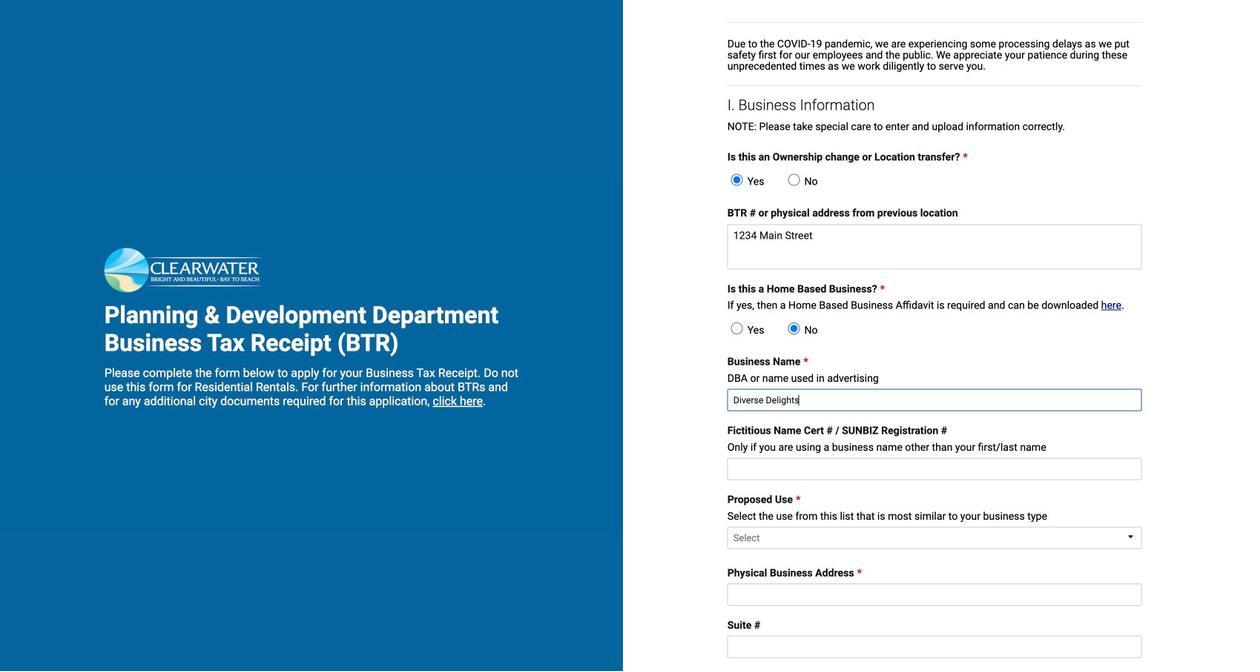 Task type: locate. For each thing, give the bounding box(es) containing it.
2 no radio from the top
[[788, 323, 800, 335]]

1 no radio from the top
[[788, 174, 800, 186]]

None field
[[728, 389, 1142, 412], [728, 458, 1142, 481], [728, 584, 1142, 606], [728, 636, 1142, 659], [728, 389, 1142, 412], [728, 458, 1142, 481], [728, 584, 1142, 606], [728, 636, 1142, 659]]

no radio right yes radio
[[788, 174, 800, 186]]

logo image
[[104, 248, 282, 293]]

0 vertical spatial no radio
[[788, 174, 800, 186]]

None text field
[[728, 225, 1142, 270]]

no radio right yes option
[[788, 323, 800, 335]]

application
[[728, 494, 1142, 554]]

Yes radio
[[731, 323, 743, 335]]

1 vertical spatial no radio
[[788, 323, 800, 335]]

No radio
[[788, 174, 800, 186], [788, 323, 800, 335]]



Task type: vqa. For each thing, say whether or not it's contained in the screenshot.
Choose A Date icon
no



Task type: describe. For each thing, give the bounding box(es) containing it.
no radio for yes option
[[788, 323, 800, 335]]

no radio for yes radio
[[788, 174, 800, 186]]

Yes radio
[[731, 174, 743, 186]]



